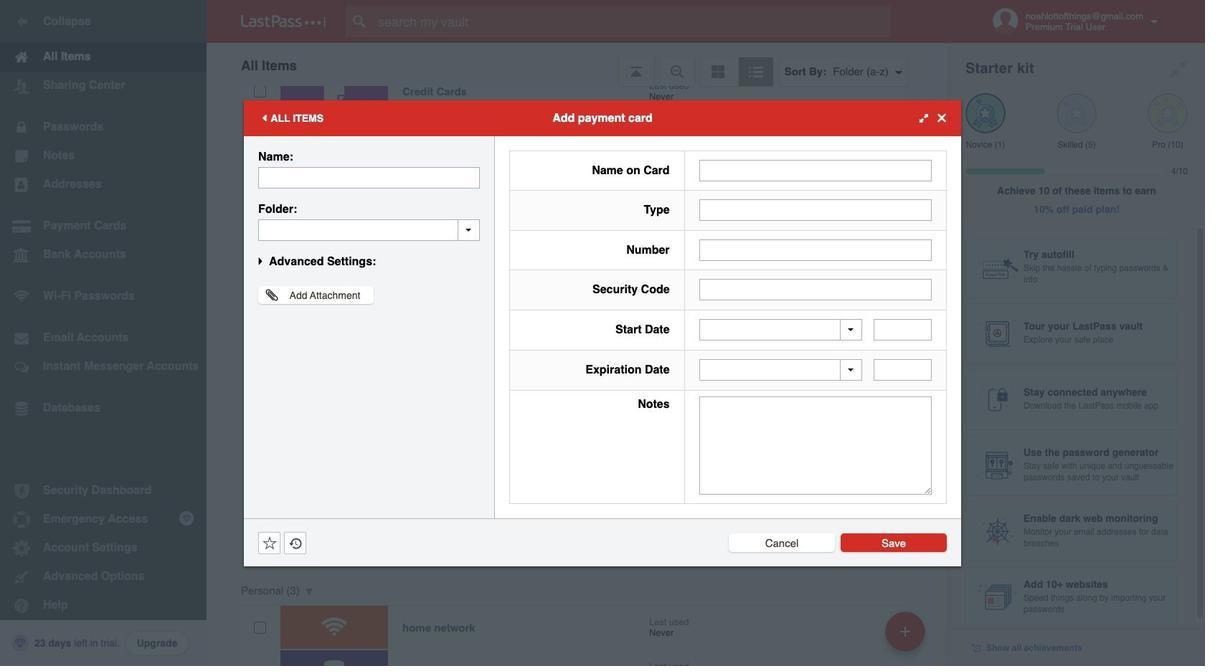 Task type: describe. For each thing, give the bounding box(es) containing it.
new item navigation
[[881, 608, 934, 667]]

new item image
[[901, 627, 911, 637]]

lastpass image
[[241, 15, 326, 28]]

vault options navigation
[[207, 43, 949, 86]]



Task type: vqa. For each thing, say whether or not it's contained in the screenshot.
lastpass image
yes



Task type: locate. For each thing, give the bounding box(es) containing it.
dialog
[[244, 100, 962, 567]]

search my vault text field
[[346, 6, 919, 37]]

None text field
[[699, 160, 932, 181], [258, 167, 480, 188], [258, 219, 480, 241], [699, 240, 932, 261], [699, 279, 932, 301], [874, 360, 932, 381], [699, 397, 932, 495], [699, 160, 932, 181], [258, 167, 480, 188], [258, 219, 480, 241], [699, 240, 932, 261], [699, 279, 932, 301], [874, 360, 932, 381], [699, 397, 932, 495]]

Search search field
[[346, 6, 919, 37]]

None text field
[[699, 200, 932, 221], [874, 320, 932, 341], [699, 200, 932, 221], [874, 320, 932, 341]]

main navigation navigation
[[0, 0, 207, 667]]



